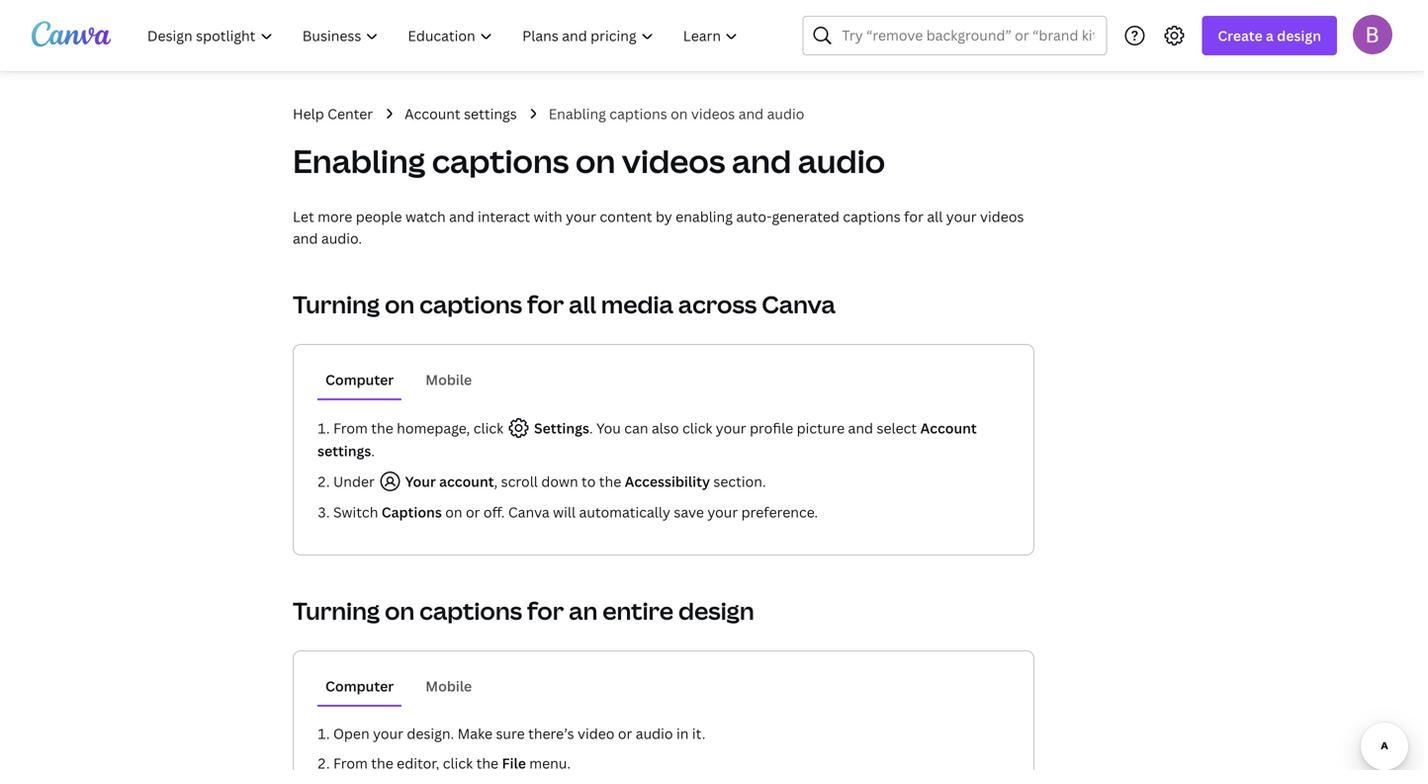 Task type: describe. For each thing, give the bounding box(es) containing it.
to
[[582, 472, 596, 491]]

computer button for open
[[318, 668, 402, 705]]

across
[[678, 288, 757, 320]]

0 vertical spatial the
[[371, 419, 393, 438]]

account
[[439, 472, 494, 491]]

1 mobile from the top
[[426, 370, 472, 389]]

turning on captions for all media across canva
[[293, 288, 836, 320]]

enabling
[[676, 207, 733, 226]]

for for design
[[527, 595, 564, 627]]

create a design
[[1218, 26, 1322, 45]]

, scroll down to the accessibility section.
[[494, 472, 766, 491]]

1 horizontal spatial .
[[589, 419, 593, 438]]

homepage,
[[397, 419, 470, 438]]

help center
[[293, 104, 373, 123]]

0 horizontal spatial .
[[371, 442, 375, 460]]

from the homepage, click
[[333, 419, 507, 438]]

top level navigation element
[[135, 16, 755, 55]]

1 vertical spatial videos
[[622, 139, 726, 183]]

2 mobile button from the top
[[418, 668, 480, 705]]

account inside account settings
[[920, 419, 977, 438]]

1 horizontal spatial settings
[[464, 104, 517, 123]]

0 vertical spatial audio
[[767, 104, 805, 123]]

0 vertical spatial enabling
[[549, 104, 606, 123]]

more
[[318, 207, 352, 226]]

design inside dropdown button
[[1277, 26, 1322, 45]]

switch
[[333, 503, 378, 522]]

videos inside 'let more people watch and interact with your content by enabling auto-generated captions for all your videos and audio.'
[[980, 207, 1024, 226]]

bob builder image
[[1353, 15, 1393, 54]]

switch captions on or off. canva will automatically save your preference.
[[333, 503, 818, 522]]

section.
[[714, 472, 766, 491]]

0 horizontal spatial canva
[[508, 503, 550, 522]]

it.
[[692, 725, 706, 743]]

you
[[596, 419, 621, 438]]

save
[[674, 503, 704, 522]]

with
[[534, 207, 563, 226]]

your account
[[402, 472, 494, 491]]

2 click from the left
[[682, 419, 713, 438]]

1 click from the left
[[474, 419, 504, 438]]

video
[[578, 725, 615, 743]]

create a design button
[[1202, 16, 1337, 55]]

open your design. make sure there's video or audio in it.
[[333, 725, 706, 743]]

media
[[601, 288, 673, 320]]

all inside 'let more people watch and interact with your content by enabling auto-generated captions for all your videos and audio.'
[[927, 207, 943, 226]]

turning for turning on captions for all media across canva
[[293, 288, 380, 320]]

turning for turning on captions for an entire design
[[293, 595, 380, 627]]

by
[[656, 207, 672, 226]]

1 vertical spatial settings
[[318, 442, 371, 460]]

from
[[333, 419, 368, 438]]

let
[[293, 207, 314, 226]]

1 vertical spatial account settings
[[318, 419, 977, 460]]

interact
[[478, 207, 530, 226]]

open
[[333, 725, 370, 743]]

0 horizontal spatial design
[[679, 595, 754, 627]]

computer for open
[[325, 677, 394, 696]]

1 vertical spatial enabling captions on videos and audio
[[293, 139, 886, 183]]

an
[[569, 595, 598, 627]]

0 vertical spatial account settings
[[405, 104, 517, 123]]

computer button for from
[[318, 361, 402, 399]]



Task type: locate. For each thing, give the bounding box(es) containing it.
1 vertical spatial mobile
[[426, 677, 472, 696]]

design right entire on the left
[[679, 595, 754, 627]]

1 vertical spatial or
[[618, 725, 632, 743]]

computer button
[[318, 361, 402, 399], [318, 668, 402, 705]]

account settings up , scroll down to the accessibility section.
[[318, 419, 977, 460]]

account settings link
[[405, 103, 517, 125]]

canva right across
[[762, 288, 836, 320]]

1 vertical spatial .
[[371, 442, 375, 460]]

mobile up homepage,
[[426, 370, 472, 389]]

1 vertical spatial for
[[527, 288, 564, 320]]

audio.
[[321, 229, 362, 248]]

click up ,
[[474, 419, 504, 438]]

design right a
[[1277, 26, 1322, 45]]

in
[[677, 725, 689, 743]]

select
[[877, 419, 917, 438]]

captions
[[610, 104, 667, 123], [432, 139, 569, 183], [843, 207, 901, 226], [420, 288, 522, 320], [420, 595, 522, 627]]

let more people watch and interact with your content by enabling auto-generated captions for all your videos and audio.
[[293, 207, 1024, 248]]

0 vertical spatial settings
[[464, 104, 517, 123]]

preference.
[[741, 503, 818, 522]]

0 horizontal spatial all
[[569, 288, 596, 320]]

settings . you can also click your profile picture and select
[[534, 419, 920, 438]]

account right select
[[920, 419, 977, 438]]

,
[[494, 472, 498, 491]]

turning
[[293, 288, 380, 320], [293, 595, 380, 627]]

design
[[1277, 26, 1322, 45], [679, 595, 754, 627]]

1 vertical spatial all
[[569, 288, 596, 320]]

automatically
[[579, 503, 671, 522]]

1 horizontal spatial or
[[618, 725, 632, 743]]

for for across
[[527, 288, 564, 320]]

auto-
[[736, 207, 772, 226]]

or
[[466, 503, 480, 522], [618, 725, 632, 743]]

profile
[[750, 419, 794, 438]]

captions inside 'let more people watch and interact with your content by enabling auto-generated captions for all your videos and audio.'
[[843, 207, 901, 226]]

computer for from
[[325, 370, 394, 389]]

1 horizontal spatial account
[[920, 419, 977, 438]]

2 vertical spatial for
[[527, 595, 564, 627]]

1 vertical spatial design
[[679, 595, 754, 627]]

2 computer from the top
[[325, 677, 394, 696]]

a
[[1266, 26, 1274, 45]]

will
[[553, 503, 576, 522]]

captions
[[382, 503, 442, 522]]

settings
[[534, 419, 589, 438]]

entire
[[603, 595, 674, 627]]

0 vertical spatial or
[[466, 503, 480, 522]]

account down top level navigation element
[[405, 104, 461, 123]]

1 mobile button from the top
[[418, 361, 480, 399]]

enabling
[[549, 104, 606, 123], [293, 139, 426, 183]]

for
[[904, 207, 924, 226], [527, 288, 564, 320], [527, 595, 564, 627]]

0 vertical spatial for
[[904, 207, 924, 226]]

account settings
[[405, 104, 517, 123], [318, 419, 977, 460]]

settings down top level navigation element
[[464, 104, 517, 123]]

1 vertical spatial the
[[599, 472, 621, 491]]

mobile button up the design. at the left bottom of page
[[418, 668, 480, 705]]

can
[[624, 419, 648, 438]]

1 horizontal spatial all
[[927, 207, 943, 226]]

canva
[[762, 288, 836, 320], [508, 503, 550, 522]]

mobile button up homepage,
[[418, 361, 480, 399]]

1 horizontal spatial enabling
[[549, 104, 606, 123]]

enabling captions on videos and audio
[[549, 104, 805, 123], [293, 139, 886, 183]]

1 turning from the top
[[293, 288, 380, 320]]

generated
[[772, 207, 840, 226]]

or right the video on the bottom left
[[618, 725, 632, 743]]

0 vertical spatial computer
[[325, 370, 394, 389]]

down
[[541, 472, 578, 491]]

1 computer button from the top
[[318, 361, 402, 399]]

0 horizontal spatial the
[[371, 419, 393, 438]]

0 horizontal spatial enabling
[[293, 139, 426, 183]]

also
[[652, 419, 679, 438]]

computer up open
[[325, 677, 394, 696]]

the
[[371, 419, 393, 438], [599, 472, 621, 491]]

2 vertical spatial audio
[[636, 725, 673, 743]]

your
[[566, 207, 596, 226], [946, 207, 977, 226], [716, 419, 746, 438], [708, 503, 738, 522], [373, 725, 404, 743]]

and
[[739, 104, 764, 123], [732, 139, 792, 183], [449, 207, 474, 226], [293, 229, 318, 248], [848, 419, 873, 438]]

create
[[1218, 26, 1263, 45]]

click
[[474, 419, 504, 438], [682, 419, 713, 438]]

0 vertical spatial all
[[927, 207, 943, 226]]

canva down the scroll
[[508, 503, 550, 522]]

0 vertical spatial mobile
[[426, 370, 472, 389]]

help
[[293, 104, 324, 123]]

2 mobile from the top
[[426, 677, 472, 696]]

0 vertical spatial turning
[[293, 288, 380, 320]]

1 horizontal spatial the
[[599, 472, 621, 491]]

click right "also"
[[682, 419, 713, 438]]

0 horizontal spatial settings
[[318, 442, 371, 460]]

make
[[458, 725, 493, 743]]

scroll
[[501, 472, 538, 491]]

computer button up from
[[318, 361, 402, 399]]

1 vertical spatial computer button
[[318, 668, 402, 705]]

content
[[600, 207, 652, 226]]

0 vertical spatial enabling captions on videos and audio
[[549, 104, 805, 123]]

. left you
[[589, 419, 593, 438]]

1 vertical spatial mobile button
[[418, 668, 480, 705]]

1 vertical spatial audio
[[798, 139, 886, 183]]

0 horizontal spatial account
[[405, 104, 461, 123]]

picture
[[797, 419, 845, 438]]

there's
[[528, 725, 574, 743]]

or left off.
[[466, 503, 480, 522]]

1 vertical spatial canva
[[508, 503, 550, 522]]

0 horizontal spatial or
[[466, 503, 480, 522]]

on
[[671, 104, 688, 123], [576, 139, 616, 183], [385, 288, 415, 320], [445, 503, 463, 522], [385, 595, 415, 627]]

help center link
[[293, 103, 373, 125]]

under
[[333, 472, 378, 491]]

Try "remove background" or "brand kit" search field
[[842, 17, 1094, 54]]

computer
[[325, 370, 394, 389], [325, 677, 394, 696]]

all
[[927, 207, 943, 226], [569, 288, 596, 320]]

1 vertical spatial turning
[[293, 595, 380, 627]]

0 vertical spatial computer button
[[318, 361, 402, 399]]

sure
[[496, 725, 525, 743]]

center
[[328, 104, 373, 123]]

people
[[356, 207, 402, 226]]

settings down from
[[318, 442, 371, 460]]

accessibility
[[625, 472, 710, 491]]

mobile
[[426, 370, 472, 389], [426, 677, 472, 696]]

0 vertical spatial canva
[[762, 288, 836, 320]]

the right from
[[371, 419, 393, 438]]

1 horizontal spatial design
[[1277, 26, 1322, 45]]

1 vertical spatial account
[[920, 419, 977, 438]]

2 turning from the top
[[293, 595, 380, 627]]

0 vertical spatial account
[[405, 104, 461, 123]]

videos
[[691, 104, 735, 123], [622, 139, 726, 183], [980, 207, 1024, 226]]

2 computer button from the top
[[318, 668, 402, 705]]

watch
[[406, 207, 446, 226]]

settings
[[464, 104, 517, 123], [318, 442, 371, 460]]

design.
[[407, 725, 454, 743]]

computer up from
[[325, 370, 394, 389]]

computer button up open
[[318, 668, 402, 705]]

. up under
[[371, 442, 375, 460]]

audio
[[767, 104, 805, 123], [798, 139, 886, 183], [636, 725, 673, 743]]

1 horizontal spatial click
[[682, 419, 713, 438]]

0 vertical spatial mobile button
[[418, 361, 480, 399]]

for inside 'let more people watch and interact with your content by enabling auto-generated captions for all your videos and audio.'
[[904, 207, 924, 226]]

0 vertical spatial .
[[589, 419, 593, 438]]

the right to
[[599, 472, 621, 491]]

1 horizontal spatial canva
[[762, 288, 836, 320]]

0 vertical spatial design
[[1277, 26, 1322, 45]]

0 horizontal spatial click
[[474, 419, 504, 438]]

turning on captions for an entire design
[[293, 595, 754, 627]]

2 vertical spatial videos
[[980, 207, 1024, 226]]

1 computer from the top
[[325, 370, 394, 389]]

.
[[589, 419, 593, 438], [371, 442, 375, 460]]

your
[[405, 472, 436, 491]]

account
[[405, 104, 461, 123], [920, 419, 977, 438]]

0 vertical spatial videos
[[691, 104, 735, 123]]

enabling captions on videos and audio link
[[549, 103, 805, 125]]

1 vertical spatial computer
[[325, 677, 394, 696]]

mobile button
[[418, 361, 480, 399], [418, 668, 480, 705]]

mobile up the design. at the left bottom of page
[[426, 677, 472, 696]]

off.
[[484, 503, 505, 522]]

1 vertical spatial enabling
[[293, 139, 426, 183]]

account settings down top level navigation element
[[405, 104, 517, 123]]



Task type: vqa. For each thing, say whether or not it's contained in the screenshot.
'Date modified' BUTTON
no



